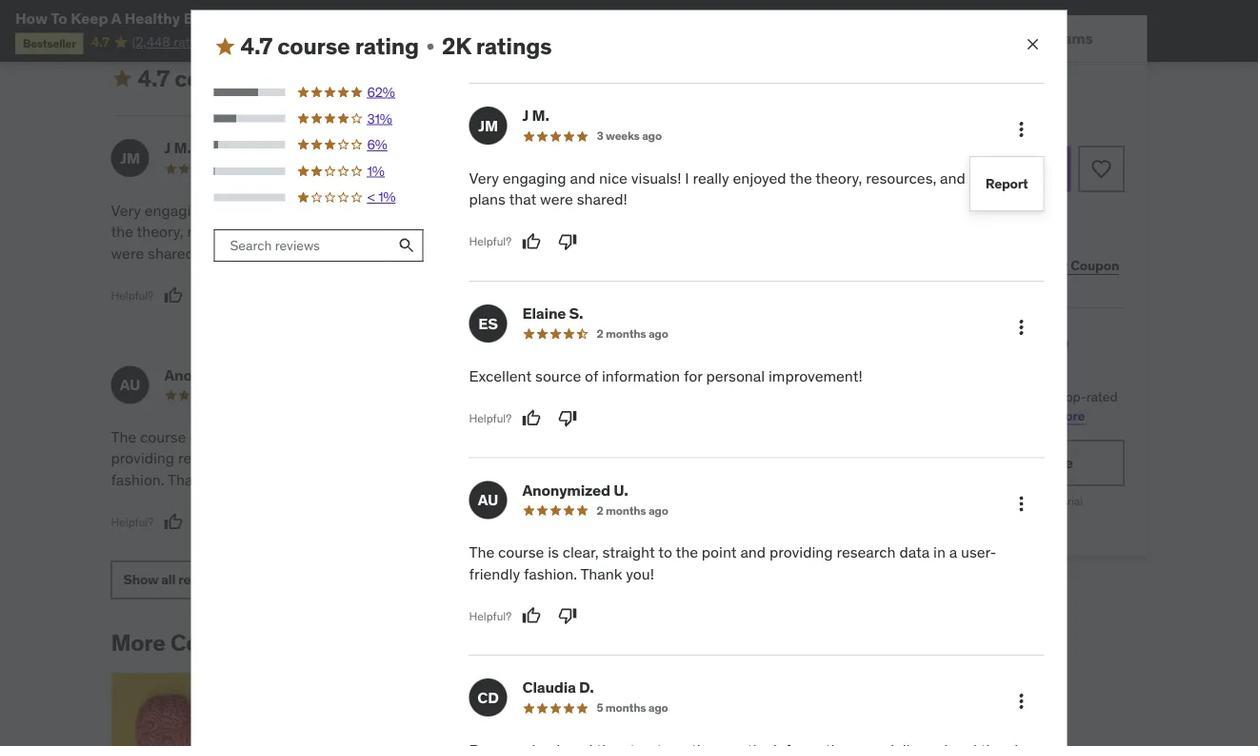 Task type: vqa. For each thing, say whether or not it's contained in the screenshot.
instructors
no



Task type: locate. For each thing, give the bounding box(es) containing it.
ago inside the claudia d. 5 months ago
[[639, 388, 659, 403]]

claudia inside the claudia d. 5 months ago
[[513, 365, 566, 385]]

1 horizontal spatial resources,
[[866, 169, 936, 188]]

s.
[[560, 138, 574, 158], [569, 304, 583, 324]]

3 weeks ago inside dialog
[[597, 129, 662, 144]]

1 vertical spatial jm
[[120, 148, 140, 168]]

is inside the course is clear, straight to the point and providing research data in a user-friendly fashion. thank you!
[[190, 427, 201, 447]]

1 horizontal spatial the
[[469, 543, 494, 563]]

d. down academy in the bottom of the page
[[579, 679, 594, 698]]

a inside the course is clear, straight to the point and providing research data in a user-friendly fashion. thank you!
[[291, 449, 299, 468]]

0 vertical spatial resources,
[[866, 169, 936, 188]]

top
[[1039, 332, 1069, 355]]

that up mark review by elaine s. as helpful image
[[509, 190, 536, 210]]

0 vertical spatial thank
[[168, 470, 210, 490]]

1 vertical spatial 4.7 course rating
[[138, 64, 316, 93]]

dialog
[[191, 10, 1067, 747]]

buy this course button
[[846, 146, 1071, 192]]

1 horizontal spatial 3 weeks ago
[[597, 129, 662, 144]]

all
[[161, 572, 176, 589]]

rating
[[355, 32, 419, 61], [252, 64, 316, 93]]

1 horizontal spatial nice
[[599, 169, 628, 188]]

clear, inside the course is clear, straight to the point and providing research data in a user- friendly fashion. thank you!
[[563, 543, 599, 563]]

1 vertical spatial of
[[585, 367, 598, 386]]

really inside dialog
[[693, 169, 729, 188]]

1 horizontal spatial 3
[[597, 129, 603, 144]]

< 1% button
[[214, 189, 424, 207]]

is for the course is clear, straight to the point and providing research data in a user- friendly fashion. thank you!
[[548, 543, 559, 563]]

get
[[846, 388, 868, 406]]

1 horizontal spatial very engaging and nice visuals! i really enjoyed the theory, resources, and action plans that were shared!
[[469, 169, 1011, 210]]

a for the course is clear, straight to the point and providing research data in a user- friendly fashion. thank you!
[[949, 543, 957, 563]]

the inside the course is clear, straight to the point and providing research data in a user- friendly fashion. thank you!
[[676, 543, 698, 563]]

0 vertical spatial straight
[[244, 427, 297, 447]]

personal up $16.58
[[922, 453, 984, 473]]

brain right -
[[512, 629, 569, 658]]

personal down plus at right
[[928, 407, 980, 424]]

1 vertical spatial is
[[548, 543, 559, 563]]

1 vertical spatial 2 months ago
[[597, 327, 668, 342]]

action up 30-day money-back guarantee
[[969, 169, 1011, 188]]

1 horizontal spatial friendly
[[469, 565, 520, 584]]

nice inside dialog
[[599, 169, 628, 188]]

improvement! inside dialog
[[769, 367, 863, 386]]

elaine
[[513, 138, 556, 158], [522, 304, 566, 324]]

2k for 'xsmall' icon corresponding to medium icon
[[339, 64, 368, 93]]

elaine for the course is clear, straight to the point and providing research data in a user-friendly fashion. thank you!
[[513, 138, 556, 158]]

this right buy
[[935, 159, 962, 179]]

0 vertical spatial 2k ratings
[[442, 32, 552, 61]]

d. inside dialog
[[579, 679, 594, 698]]

cd for the course is clear, straight to the point and providing research data in a user- friendly fashion. thank you!
[[477, 689, 499, 708]]

theory, for the course is clear, straight to the point and providing research data in a user- friendly fashion. thank you!
[[815, 169, 862, 188]]

this inside 'button'
[[935, 159, 962, 179]]

excellent up mark review by elaine s. as helpful icon
[[469, 367, 532, 386]]

rated
[[1086, 388, 1118, 406]]

0 vertical spatial enjoyed
[[733, 169, 786, 188]]

mark review by elaine s. as helpful image
[[512, 265, 532, 284]]

0 vertical spatial mark review by j m. as helpful image
[[522, 233, 541, 252]]

0 horizontal spatial jm
[[120, 148, 140, 168]]

ratings inside dialog
[[476, 32, 552, 61]]

data for the course is clear, straight to the point and providing research data in a user- friendly fashion. thank you!
[[899, 543, 930, 563]]

and inside because i enjoyed the structure, the way the information was delivered and the clear message i will take from this course
[[638, 449, 663, 468]]

1 horizontal spatial ratings
[[476, 32, 552, 61]]

to inside the course is clear, straight to the point and providing research data in a user- friendly fashion. thank you!
[[658, 543, 672, 563]]

improvement! up get
[[769, 367, 863, 386]]

1 vertical spatial m.
[[174, 138, 191, 158]]

0 horizontal spatial weeks
[[248, 161, 282, 176]]

additional actions for review by claudia d. image
[[1010, 691, 1033, 714]]

user- inside the course is clear, straight to the point and providing research data in a user- friendly fashion. thank you!
[[961, 543, 997, 563]]

84%
[[983, 83, 1015, 103]]

improvement! inside excellent source of information for personal improvement!
[[460, 222, 554, 241]]

and inside the course is clear, straight to the point and providing research data in a user- friendly fashion. thank you!
[[740, 543, 766, 563]]

1 horizontal spatial enjoyed
[[530, 427, 583, 447]]

0 horizontal spatial improvement!
[[460, 222, 554, 241]]

2k ratings inside dialog
[[442, 32, 552, 61]]

more courses by gregory caremans - brain academy
[[111, 629, 672, 658]]

1 vertical spatial 2k
[[339, 64, 368, 93]]

straight inside the course is clear, straight to the point and providing research data in a user- friendly fashion. thank you!
[[602, 543, 655, 563]]

1% right <
[[378, 189, 396, 206]]

0 horizontal spatial action
[[290, 222, 333, 241]]

you! inside the course is clear, straight to the point and providing research data in a user-friendly fashion. thank you!
[[213, 470, 241, 490]]

elaine for the course is clear, straight to the point and providing research data in a user- friendly fashion. thank you!
[[522, 304, 566, 324]]

thank
[[168, 470, 210, 490], [580, 565, 622, 584]]

1 vertical spatial 5
[[597, 702, 603, 716]]

is inside the course is clear, straight to the point and providing research data in a user- friendly fashion. thank you!
[[548, 543, 559, 563]]

month
[[1001, 494, 1034, 509]]

0 horizontal spatial were
[[111, 243, 144, 263]]

data inside the course is clear, straight to the point and providing research data in a user- friendly fashion. thank you!
[[899, 543, 930, 563]]

jm for the course is clear, straight to the point and providing research data in a user-friendly fashion. thank you!
[[120, 148, 140, 168]]

mark review by j m. as helpful image
[[522, 233, 541, 252], [164, 286, 183, 305]]

brain up ratings)
[[184, 8, 222, 28]]

1% inside < 1% button
[[378, 189, 396, 206]]

0 horizontal spatial thank
[[168, 470, 210, 490]]

source up mark review by elaine s. as unhelpful icon
[[535, 367, 581, 386]]

1 vertical spatial personal
[[922, 453, 984, 473]]

0 vertical spatial improvement!
[[460, 222, 554, 241]]

visuals! for the course is clear, straight to the point and providing research data in a user- friendly fashion. thank you!
[[631, 169, 681, 188]]

very engaging and nice visuals! i really enjoyed the theory, resources, and action plans that were shared!
[[469, 169, 1011, 210], [111, 201, 428, 263]]

0 vertical spatial es
[[469, 148, 488, 168]]

0 vertical spatial jm
[[478, 116, 498, 136]]

for for the course is clear, straight to the point and providing research data in a user-friendly fashion. thank you!
[[674, 201, 693, 220]]

1 vertical spatial providing
[[770, 543, 833, 563]]

5 down academy in the bottom of the page
[[597, 702, 603, 716]]

4.7 down keep
[[91, 33, 110, 50]]

nice for the course is clear, straight to the point and providing research data in a user-friendly fashion. thank you!
[[241, 201, 269, 220]]

after
[[1037, 494, 1061, 509]]

rating for medium icon
[[252, 64, 316, 93]]

0 horizontal spatial 5
[[587, 388, 594, 403]]

in for the course is clear, straight to the point and providing research data in a user- friendly fashion. thank you!
[[933, 543, 946, 563]]

very engaging and nice visuals! i really enjoyed the theory, resources, and action plans that were shared! for the course is clear, straight to the point and providing research data in a user-friendly fashion. thank you!
[[111, 201, 428, 263]]

0 vertical spatial this
[[935, 159, 962, 179]]

show
[[123, 572, 158, 589]]

point
[[344, 427, 379, 447], [702, 543, 737, 563]]

a
[[291, 449, 299, 468], [949, 543, 957, 563]]

friendly for the course is clear, straight to the point and providing research data in a user- friendly fashion. thank you!
[[469, 565, 520, 584]]

s. for the course is clear, straight to the point and providing research data in a user- friendly fashion. thank you!
[[569, 304, 583, 324]]

0 vertical spatial nice
[[599, 169, 628, 188]]

5 up delivered
[[587, 388, 594, 403]]

1 horizontal spatial anonymized
[[522, 481, 610, 500]]

enjoyed inside dialog
[[733, 169, 786, 188]]

mark review by anonymized u. as helpful image up "show all reviews"
[[164, 513, 183, 532]]

additional actions for review by anonymized u. image
[[1010, 493, 1033, 516]]

i
[[685, 169, 689, 188], [327, 201, 331, 220], [522, 427, 526, 447], [525, 470, 529, 490]]

rating down students
[[252, 64, 316, 93]]

0 vertical spatial of
[[575, 201, 589, 220]]

1 vertical spatial elaine s.
[[522, 304, 583, 324]]

learn more link
[[1016, 407, 1085, 424]]

0 horizontal spatial very engaging and nice visuals! i really enjoyed the theory, resources, and action plans that were shared!
[[111, 201, 428, 263]]

0 horizontal spatial research
[[178, 449, 237, 468]]

1 horizontal spatial m.
[[532, 106, 549, 126]]

friendly for the course is clear, straight to the point and providing research data in a user-friendly fashion. thank you!
[[338, 449, 389, 468]]

more
[[1053, 407, 1085, 424]]

1 vertical spatial thank
[[580, 565, 622, 584]]

that down the < 1%
[[376, 222, 404, 241]]

12,916 students
[[226, 33, 319, 50]]

1 vertical spatial rating
[[252, 64, 316, 93]]

cd for the course is clear, straight to the point and providing research data in a user-friendly fashion. thank you!
[[468, 375, 489, 394]]

d. for claudia d.
[[579, 679, 594, 698]]

1 horizontal spatial you!
[[626, 565, 654, 584]]

mark review by claudia d. as unhelpful image
[[549, 513, 568, 532]]

0 vertical spatial j m.
[[522, 106, 549, 126]]

excellent source of information for personal improvement! up structure, at the bottom of the page
[[469, 367, 863, 386]]

shared! inside dialog
[[577, 190, 627, 210]]

helpful? for the mark review by j m. as unhelpful icon
[[469, 235, 512, 250]]

research inside the course is clear, straight to the point and providing research data in a user- friendly fashion. thank you!
[[837, 543, 896, 563]]

claudia d.
[[522, 679, 594, 698]]

1 vertical spatial source
[[535, 367, 581, 386]]

delivered
[[572, 449, 634, 468]]

ratings for 'xsmall' icon for medium image
[[476, 32, 552, 61]]

fashion. inside the course is clear, straight to the point and providing research data in a user- friendly fashion. thank you!
[[524, 565, 577, 584]]

helpful? for mark review by claudia d. as unhelpful icon
[[460, 515, 502, 530]]

is for the course is clear, straight to the point and providing research data in a user-friendly fashion. thank you!
[[190, 427, 201, 447]]

teams button
[[993, 15, 1147, 61]]

user-
[[302, 449, 338, 468], [961, 543, 997, 563]]

action down < 1% button at left top
[[290, 222, 333, 241]]

1% button
[[214, 162, 424, 181]]

2 months ago for the course is clear, straight to the point and providing research data in a user- friendly fashion. thank you!
[[597, 327, 668, 342]]

research
[[178, 449, 237, 468], [837, 543, 896, 563]]

enjoyed for the course is clear, straight to the point and providing research data in a user-friendly fashion. thank you!
[[375, 201, 428, 220]]

1%
[[367, 163, 384, 180], [378, 189, 396, 206]]

the inside the course is clear, straight to the point and providing research data in a user-friendly fashion. thank you!
[[111, 427, 136, 447]]

this inside get this course, plus 10,500+ of our top-rated courses, with personal plan.
[[871, 388, 893, 406]]

2k
[[442, 32, 471, 61], [339, 64, 368, 93]]

you! for the course is clear, straight to the point and providing research data in a user-friendly fashion. thank you!
[[213, 470, 241, 490]]

friendly inside the course is clear, straight to the point and providing research data in a user- friendly fashion. thank you!
[[469, 565, 520, 584]]

0 vertical spatial 2 months ago
[[587, 161, 659, 176]]

to for the course is clear, straight to the point and providing research data in a user- friendly fashion. thank you!
[[658, 543, 672, 563]]

helpful?
[[469, 235, 512, 250], [460, 267, 502, 281], [111, 288, 153, 303], [469, 411, 512, 426], [111, 515, 153, 530], [460, 515, 502, 530], [469, 609, 512, 624]]

thank inside the course is clear, straight to the point and providing research data in a user-friendly fashion. thank you!
[[168, 470, 210, 490]]

mark review by anonymized u. as helpful image left mark review by anonymized u. as unhelpful icon
[[522, 607, 541, 626]]

0 horizontal spatial mark review by anonymized u. as helpful image
[[164, 513, 183, 532]]

4.7 for medium icon
[[138, 64, 170, 93]]

au
[[120, 375, 140, 394], [478, 491, 498, 510]]

months for mark review by elaine s. as unhelpful icon
[[606, 327, 646, 342]]

4.7 right medium icon
[[138, 64, 170, 93]]

close modal image
[[1023, 35, 1042, 54]]

4.7 course rating for 'xsmall' icon corresponding to medium icon
[[138, 64, 316, 93]]

the
[[790, 169, 812, 188], [111, 222, 133, 241], [318, 427, 340, 447], [587, 427, 609, 447], [682, 427, 704, 447], [738, 427, 760, 447], [667, 449, 689, 468], [676, 543, 698, 563]]

fashion. inside the course is clear, straight to the point and providing research data in a user-friendly fashion. thank you!
[[111, 470, 164, 490]]

0 vertical spatial data
[[241, 449, 271, 468]]

0 horizontal spatial brain
[[184, 8, 222, 28]]

friendly inside the course is clear, straight to the point and providing research data in a user-friendly fashion. thank you!
[[338, 449, 389, 468]]

information for the course is clear, straight to the point and providing research data in a user-friendly fashion. thank you!
[[592, 201, 671, 220]]

this
[[935, 159, 962, 179], [871, 388, 893, 406], [627, 470, 652, 490]]

1 vertical spatial in
[[933, 543, 946, 563]]

3 for the course is clear, straight to the point and providing research data in a user- friendly fashion. thank you!
[[597, 129, 603, 144]]

plans for the course is clear, straight to the point and providing research data in a user- friendly fashion. thank you!
[[469, 190, 506, 210]]

medium image
[[111, 67, 134, 90]]

0 horizontal spatial enjoyed
[[375, 201, 428, 220]]

1 horizontal spatial rating
[[355, 32, 419, 61]]

0 vertical spatial that
[[509, 190, 536, 210]]

s. up the mark review by j m. as unhelpful icon
[[560, 138, 574, 158]]

(2,448 ratings)
[[132, 33, 218, 50]]

the course is clear, straight to the point and providing research data in a user- friendly fashion. thank you!
[[469, 543, 997, 584]]

this right the from
[[627, 470, 652, 490]]

u. down delivered
[[614, 481, 628, 500]]

fashion.
[[111, 470, 164, 490], [524, 565, 577, 584]]

that inside dialog
[[509, 190, 536, 210]]

1 vertical spatial that
[[376, 222, 404, 241]]

1 horizontal spatial point
[[702, 543, 737, 563]]

1 horizontal spatial au
[[478, 491, 498, 510]]

anonymized u. up mark review by claudia d. as unhelpful icon
[[522, 481, 628, 500]]

2 for the course is clear, straight to the point and providing research data in a user- friendly fashion. thank you!
[[597, 327, 603, 342]]

apply
[[1032, 257, 1068, 274]]

the inside the course is clear, straight to the point and providing research data in a user-friendly fashion. thank you!
[[318, 427, 340, 447]]

personal inside get this course, plus 10,500+ of our top-rated courses, with personal plan.
[[928, 407, 980, 424]]

is
[[190, 427, 201, 447], [548, 543, 559, 563]]

shared!
[[577, 190, 627, 210], [148, 243, 198, 263]]

1 horizontal spatial visuals!
[[631, 169, 681, 188]]

very engaging and nice visuals! i really enjoyed the theory, resources, and action plans that were shared! for the course is clear, straight to the point and providing research data in a user- friendly fashion. thank you!
[[469, 169, 1011, 210]]

back
[[984, 208, 1010, 222]]

improvement! up mark review by elaine s. as helpful image
[[460, 222, 554, 241]]

of up delivered
[[585, 367, 598, 386]]

xsmall image
[[185, 0, 200, 16], [423, 39, 438, 55], [320, 71, 335, 86]]

0 vertical spatial shared!
[[577, 190, 627, 210]]

excellent source of information for personal improvement! up mark review by elaine s. as unhelpful image
[[460, 201, 755, 241]]

of up the mark review by j m. as unhelpful icon
[[575, 201, 589, 220]]

months inside the claudia d. 5 months ago
[[596, 388, 636, 403]]

information for the course is clear, straight to the point and providing research data in a user- friendly fashion. thank you!
[[602, 367, 680, 386]]

excellent for the course is clear, straight to the point and providing research data in a user-friendly fashion. thank you!
[[460, 201, 522, 220]]

0 vertical spatial rating
[[355, 32, 419, 61]]

mark review by elaine s. as unhelpful image
[[549, 265, 568, 284]]

starting
[[887, 494, 929, 509]]

62%
[[367, 84, 395, 101]]

0 horizontal spatial theory,
[[137, 222, 183, 241]]

j inside dialog
[[522, 106, 529, 126]]

1 horizontal spatial in
[[933, 543, 946, 563]]

plans for the course is clear, straight to the point and providing research data in a user-friendly fashion. thank you!
[[336, 222, 373, 241]]

months for mark review by anonymized u. as unhelpful icon
[[606, 504, 646, 518]]

1 vertical spatial fashion.
[[524, 565, 577, 584]]

0 vertical spatial 2k
[[442, 32, 471, 61]]

research inside the course is clear, straight to the point and providing research data in a user-friendly fashion. thank you!
[[178, 449, 237, 468]]

excellent up mark review by elaine s. as helpful image
[[460, 201, 522, 220]]

anonymized u. up the course is clear, straight to the point and providing research data in a user-friendly fashion. thank you!
[[164, 365, 270, 385]]

to for the course is clear, straight to the point and providing research data in a user-friendly fashion. thank you!
[[300, 427, 314, 447]]

very
[[469, 169, 499, 188], [111, 201, 141, 220]]

source inside excellent source of information for personal improvement!
[[526, 201, 572, 220]]

1 vertical spatial very
[[111, 201, 141, 220]]

data for the course is clear, straight to the point and providing research data in a user-friendly fashion. thank you!
[[241, 449, 271, 468]]

2 months ago
[[587, 161, 659, 176], [597, 327, 668, 342], [597, 504, 668, 518]]

elaine s. for the course is clear, straight to the point and providing research data in a user- friendly fashion. thank you!
[[522, 304, 583, 324]]

1 vertical spatial ratings
[[373, 64, 449, 93]]

1 horizontal spatial xsmall image
[[320, 71, 335, 86]]

enjoyed for the course is clear, straight to the point and providing research data in a user- friendly fashion. thank you!
[[733, 169, 786, 188]]

source
[[526, 201, 572, 220], [535, 367, 581, 386]]

data inside the course is clear, straight to the point and providing research data in a user-friendly fashion. thank you!
[[241, 449, 271, 468]]

weeks for the course is clear, straight to the point and providing research data in a user- friendly fashion. thank you!
[[606, 129, 640, 144]]

0 vertical spatial 1%
[[367, 163, 384, 180]]

0 vertical spatial d.
[[570, 365, 584, 385]]

0 horizontal spatial providing
[[111, 449, 174, 468]]

0 vertical spatial elaine
[[513, 138, 556, 158]]

1 vertical spatial the
[[469, 543, 494, 563]]

4.7 right medium image
[[240, 32, 272, 61]]

claudia up mark review by elaine s. as helpful icon
[[513, 365, 566, 385]]

claudia inside dialog
[[522, 679, 576, 698]]

straight
[[244, 427, 297, 447], [602, 543, 655, 563]]

months for mark review by elaine s. as unhelpful image
[[596, 161, 637, 176]]

4.7 course rating inside dialog
[[240, 32, 419, 61]]

at
[[931, 494, 941, 509]]

to
[[51, 8, 67, 28]]

in inside the course is clear, straight to the point and providing research data in a user-friendly fashion. thank you!
[[275, 449, 287, 468]]

enjoyed
[[733, 169, 786, 188], [375, 201, 428, 220], [530, 427, 583, 447]]

the inside the course is clear, straight to the point and providing research data in a user- friendly fashion. thank you!
[[469, 543, 494, 563]]

more
[[111, 629, 166, 658]]

action for the course is clear, straight to the point and providing research data in a user-friendly fashion. thank you!
[[290, 222, 333, 241]]

to inside the course is clear, straight to the point and providing research data in a user-friendly fashion. thank you!
[[300, 427, 314, 447]]

1 vertical spatial weeks
[[248, 161, 282, 176]]

source inside dialog
[[535, 367, 581, 386]]

of for the course is clear, straight to the point and providing research data in a user- friendly fashion. thank you!
[[585, 367, 598, 386]]

rating up 62%
[[355, 32, 419, 61]]

2 horizontal spatial xsmall image
[[423, 39, 438, 55]]

2k inside dialog
[[442, 32, 471, 61]]

mark review by elaine s. as unhelpful image
[[558, 409, 577, 428]]

cd up the "because"
[[468, 375, 489, 394]]

1 vertical spatial s.
[[569, 304, 583, 324]]

straight inside the course is clear, straight to the point and providing research data in a user-friendly fashion. thank you!
[[244, 427, 297, 447]]

enjoyed inside because i enjoyed the structure, the way the information was delivered and the clear message i will take from this course
[[530, 427, 583, 447]]

in for the course is clear, straight to the point and providing research data in a user-friendly fashion. thank you!
[[275, 449, 287, 468]]

excellent for the course is clear, straight to the point and providing research data in a user- friendly fashion. thank you!
[[469, 367, 532, 386]]

mark review by anonymized u. as helpful image
[[164, 513, 183, 532], [522, 607, 541, 626]]

0 horizontal spatial mark review by j m. as helpful image
[[164, 286, 183, 305]]

1 horizontal spatial fashion.
[[524, 565, 577, 584]]

shared! for the course is clear, straight to the point and providing research data in a user- friendly fashion. thank you!
[[577, 190, 627, 210]]

course,
[[896, 388, 940, 406]]

research for the course is clear, straight to the point and providing research data in a user- friendly fashion. thank you!
[[837, 543, 896, 563]]

clear
[[693, 449, 726, 468]]

in inside the course is clear, straight to the point and providing research data in a user- friendly fashion. thank you!
[[933, 543, 946, 563]]

claudia down mark review by anonymized u. as unhelpful icon
[[522, 679, 576, 698]]

cd down gregory caremans - brain academy link
[[477, 689, 499, 708]]

2k ratings for 'xsmall' icon for medium image
[[442, 32, 552, 61]]

1 horizontal spatial u.
[[614, 481, 628, 500]]

0 vertical spatial excellent source of information for personal improvement!
[[460, 201, 755, 241]]

point for the course is clear, straight to the point and providing research data in a user- friendly fashion. thank you!
[[702, 543, 737, 563]]

1 horizontal spatial that
[[509, 190, 536, 210]]

jm
[[478, 116, 498, 136], [120, 148, 140, 168]]

clear, inside the course is clear, straight to the point and providing research data in a user-friendly fashion. thank you!
[[204, 427, 241, 447]]

source up the mark review by j m. as unhelpful icon
[[526, 201, 572, 220]]

u. up the course is clear, straight to the point and providing research data in a user-friendly fashion. thank you!
[[256, 365, 270, 385]]

engaging for the course is clear, straight to the point and providing research data in a user-friendly fashion. thank you!
[[144, 201, 208, 220]]

top-
[[1061, 388, 1086, 406]]

1% down 6%
[[367, 163, 384, 180]]

point inside the course is clear, straight to the point and providing research data in a user-friendly fashion. thank you!
[[344, 427, 379, 447]]

0 horizontal spatial data
[[241, 449, 271, 468]]

resources,
[[866, 169, 936, 188], [187, 222, 258, 241]]

providing inside the course is clear, straight to the point and providing research data in a user- friendly fashion. thank you!
[[770, 543, 833, 563]]

0 vertical spatial 3 weeks ago
[[597, 129, 662, 144]]

d. for claudia d. 5 months ago
[[570, 365, 584, 385]]

academy
[[573, 629, 672, 658]]

ratings)
[[174, 33, 218, 50]]

reviews
[[178, 572, 226, 589]]

1 vertical spatial d.
[[579, 679, 594, 698]]

1 horizontal spatial 2k
[[442, 32, 471, 61]]

d. up mark review by elaine s. as unhelpful icon
[[570, 365, 584, 385]]

1 horizontal spatial theory,
[[815, 169, 862, 188]]

theory,
[[815, 169, 862, 188], [137, 222, 183, 241]]

this inside because i enjoyed the structure, the way the information was delivered and the clear message i will take from this course
[[627, 470, 652, 490]]

1 vertical spatial friendly
[[469, 565, 520, 584]]

m. for the course is clear, straight to the point and providing research data in a user-friendly fashion. thank you!
[[174, 138, 191, 158]]

the for the course is clear, straight to the point and providing research data in a user- friendly fashion. thank you!
[[469, 543, 494, 563]]

of inside get this course, plus 10,500+ of our top-rated courses, with personal plan.
[[1024, 388, 1035, 406]]

weeks
[[606, 129, 640, 144], [248, 161, 282, 176]]

a inside the course is clear, straight to the point and providing research data in a user- friendly fashion. thank you!
[[949, 543, 957, 563]]

1 horizontal spatial 5
[[597, 702, 603, 716]]

keep
[[71, 8, 108, 28]]

this up courses, at the bottom of page
[[871, 388, 893, 406]]

user- inside the course is clear, straight to the point and providing research data in a user-friendly fashion. thank you!
[[302, 449, 338, 468]]

of left the our
[[1024, 388, 1035, 406]]

1 vertical spatial point
[[702, 543, 737, 563]]

5 inside the claudia d. 5 months ago
[[587, 388, 594, 403]]

that for the course is clear, straight to the point and providing research data in a user-friendly fashion. thank you!
[[376, 222, 404, 241]]

in
[[275, 449, 287, 468], [933, 543, 946, 563]]

d.
[[570, 365, 584, 385], [579, 679, 594, 698]]

medium image
[[214, 36, 237, 58]]

improvement!
[[460, 222, 554, 241], [769, 367, 863, 386]]

of for the course is clear, straight to the point and providing research data in a user-friendly fashion. thank you!
[[575, 201, 589, 220]]

s. up the claudia d. 5 months ago
[[569, 304, 583, 324]]

this for buy
[[935, 159, 962, 179]]

course inside the course is clear, straight to the point and providing research data in a user-friendly fashion. thank you!
[[140, 427, 186, 447]]

1 vertical spatial improvement!
[[769, 367, 863, 386]]

and inside the course is clear, straight to the point and providing research data in a user-friendly fashion. thank you!
[[382, 427, 408, 447]]

very engaging and nice visuals! i really enjoyed the theory, resources, and action plans that were shared! inside dialog
[[469, 169, 1011, 210]]

1 horizontal spatial weeks
[[606, 129, 640, 144]]

providing inside the course is clear, straight to the point and providing research data in a user-friendly fashion. thank you!
[[111, 449, 174, 468]]

5
[[587, 388, 594, 403], [597, 702, 603, 716]]

point inside the course is clear, straight to the point and providing research data in a user- friendly fashion. thank you!
[[702, 543, 737, 563]]

$14.99 $94.99 84% off
[[846, 79, 1037, 108]]

nice for the course is clear, straight to the point and providing research data in a user- friendly fashion. thank you!
[[599, 169, 628, 188]]

personal
[[928, 407, 980, 424], [922, 453, 984, 473]]

4.7 course rating up the 62% button
[[240, 32, 419, 61]]

claudia d. 5 months ago
[[513, 365, 659, 403]]

1 vertical spatial u.
[[614, 481, 628, 500]]

4.7 course rating down medium image
[[138, 64, 316, 93]]

0 horizontal spatial shared!
[[148, 243, 198, 263]]

1 vertical spatial cd
[[477, 689, 499, 708]]

user- for the course is clear, straight to the point and providing research data in a user- friendly fashion. thank you!
[[961, 543, 997, 563]]

fashion. for the course is clear, straight to the point and providing research data in a user- friendly fashion. thank you!
[[524, 565, 577, 584]]

d. inside the claudia d. 5 months ago
[[570, 365, 584, 385]]

excellent source of information for personal improvement! for the course is clear, straight to the point and providing research data in a user-friendly fashion. thank you!
[[460, 201, 755, 241]]

excellent source of information for personal improvement!
[[460, 201, 755, 241], [469, 367, 863, 386]]

s. for the course is clear, straight to the point and providing research data in a user-friendly fashion. thank you!
[[560, 138, 574, 158]]

thank inside the course is clear, straight to the point and providing research data in a user- friendly fashion. thank you!
[[580, 565, 622, 584]]

you! inside the course is clear, straight to the point and providing research data in a user- friendly fashion. thank you!
[[626, 565, 654, 584]]

courses
[[846, 356, 915, 380]]

0 vertical spatial engaging
[[503, 169, 566, 188]]

u.
[[256, 365, 270, 385], [614, 481, 628, 500]]



Task type: describe. For each thing, give the bounding box(es) containing it.
2k for 'xsmall' icon for medium image
[[442, 32, 471, 61]]

engaging for the course is clear, straight to the point and providing research data in a user- friendly fashion. thank you!
[[503, 169, 566, 188]]

the course is clear, straight to the point and providing research data in a user-friendly fashion. thank you!
[[111, 427, 408, 490]]

30-day money-back guarantee
[[904, 208, 1066, 222]]

mark review by anonymized u. as unhelpful image
[[558, 607, 577, 626]]

add to wishlist image
[[1090, 158, 1113, 181]]

really for the course is clear, straight to the point and providing research data in a user- friendly fashion. thank you!
[[693, 169, 729, 188]]

additional actions for review by elaine s. image
[[1010, 317, 1033, 340]]

plan
[[987, 453, 1019, 473]]

point for the course is clear, straight to the point and providing research data in a user-friendly fashion. thank you!
[[344, 427, 379, 447]]

$94.99
[[926, 83, 975, 103]]

to inside subscribe to udemy's top courses
[[938, 332, 957, 355]]

3 for the course is clear, straight to the point and providing research data in a user-friendly fashion. thank you!
[[239, 161, 245, 176]]

mark review by j m. as unhelpful image
[[558, 233, 577, 252]]

12,916
[[226, 33, 263, 50]]

way
[[708, 427, 734, 447]]

thank for the course is clear, straight to the point and providing research data in a user-friendly fashion. thank you!
[[168, 470, 210, 490]]

how to keep a healthy brain
[[15, 8, 222, 28]]

30-
[[904, 208, 923, 222]]

message
[[460, 470, 521, 490]]

try personal plan for free link
[[846, 440, 1124, 486]]

information inside because i enjoyed the structure, the way the information was delivered and the clear message i will take from this course
[[460, 449, 538, 468]]

udemy's
[[960, 332, 1035, 355]]

providing for the course is clear, straight to the point and providing research data in a user-friendly fashion. thank you!
[[111, 449, 174, 468]]

buy this course
[[904, 159, 1013, 179]]

teams
[[1047, 28, 1093, 48]]

excellent source of information for personal improvement! for the course is clear, straight to the point and providing research data in a user- friendly fashion. thank you!
[[469, 367, 863, 386]]

j m. for the course is clear, straight to the point and providing research data in a user- friendly fashion. thank you!
[[522, 106, 549, 126]]

j for the course is clear, straight to the point and providing research data in a user- friendly fashion. thank you!
[[522, 106, 529, 126]]

user- for the course is clear, straight to the point and providing research data in a user-friendly fashion. thank you!
[[302, 449, 338, 468]]

a for the course is clear, straight to the point and providing research data in a user-friendly fashion. thank you!
[[291, 449, 299, 468]]

for for the course is clear, straight to the point and providing research data in a user- friendly fashion. thank you!
[[684, 367, 702, 386]]

this for get
[[871, 388, 893, 406]]

buy
[[904, 159, 931, 179]]

< 1%
[[367, 189, 396, 206]]

mark review by claudia d. as helpful image
[[512, 513, 532, 532]]

$14.99
[[846, 79, 918, 108]]

1 vertical spatial mark review by anonymized u. as helpful image
[[522, 607, 541, 626]]

6% button
[[214, 136, 424, 155]]

mark review by elaine s. as helpful image
[[522, 409, 541, 428]]

plus
[[943, 388, 968, 406]]

course inside buy this course 'button'
[[965, 159, 1013, 179]]

resources, for the course is clear, straight to the point and providing research data in a user-friendly fashion. thank you!
[[187, 222, 258, 241]]

claudia for claudia d. 5 months ago
[[513, 365, 566, 385]]

apply coupon button
[[1027, 247, 1124, 285]]

visuals! for the course is clear, straight to the point and providing research data in a user-friendly fashion. thank you!
[[273, 201, 323, 220]]

2 vertical spatial 2 months ago
[[597, 504, 668, 518]]

2 months ago for the course is clear, straight to the point and providing research data in a user-friendly fashion. thank you!
[[587, 161, 659, 176]]

plan.
[[983, 407, 1013, 424]]

healthy
[[124, 8, 180, 28]]

0 horizontal spatial au
[[120, 375, 140, 394]]

trial
[[1063, 494, 1083, 509]]

how
[[15, 8, 48, 28]]

0 horizontal spatial xsmall image
[[185, 0, 200, 16]]

source for the course is clear, straight to the point and providing research data in a user-friendly fashion. thank you!
[[526, 201, 572, 220]]

3 weeks ago for the course is clear, straight to the point and providing research data in a user-friendly fashion. thank you!
[[239, 161, 304, 176]]

show all reviews button
[[111, 561, 238, 600]]

clear, for the course is clear, straight to the point and providing research data in a user-friendly fashion. thank you!
[[204, 427, 241, 447]]

ratings for 'xsmall' icon corresponding to medium icon
[[373, 64, 449, 93]]

report button
[[986, 165, 1028, 204]]

teams tab list
[[823, 15, 1147, 63]]

providing for the course is clear, straight to the point and providing research data in a user- friendly fashion. thank you!
[[770, 543, 833, 563]]

shared! for the course is clear, straight to the point and providing research data in a user-friendly fashion. thank you!
[[148, 243, 198, 263]]

improvement! for the course is clear, straight to the point and providing research data in a user-friendly fashion. thank you!
[[460, 222, 554, 241]]

course inside the course is clear, straight to the point and providing research data in a user- friendly fashion. thank you!
[[498, 543, 544, 563]]

helpful? for mark review by elaine s. as unhelpful image
[[460, 267, 502, 281]]

the for the course is clear, straight to the point and providing research data in a user-friendly fashion. thank you!
[[111, 427, 136, 447]]

learn
[[1016, 407, 1050, 424]]

helpful? for mark review by anonymized u. as unhelpful icon
[[469, 609, 512, 624]]

submit search image
[[397, 237, 416, 256]]

because i enjoyed the structure, the way the information was delivered and the clear message i will take from this course
[[460, 427, 760, 490]]

1 vertical spatial brain
[[512, 629, 569, 658]]

structure,
[[613, 427, 679, 447]]

1 vertical spatial au
[[478, 491, 498, 510]]

that for the course is clear, straight to the point and providing research data in a user- friendly fashion. thank you!
[[509, 190, 536, 210]]

by
[[263, 629, 289, 658]]

dialog containing 4.7 course rating
[[191, 10, 1067, 747]]

straight for the course is clear, straight to the point and providing research data in a user-friendly fashion. thank you!
[[244, 427, 297, 447]]

31%
[[367, 110, 392, 127]]

you! for the course is clear, straight to the point and providing research data in a user- friendly fashion. thank you!
[[626, 565, 654, 584]]

rating for medium image
[[355, 32, 419, 61]]

0 horizontal spatial 4.7
[[91, 33, 110, 50]]

Search reviews text field
[[214, 230, 391, 263]]

personal for the course is clear, straight to the point and providing research data in a user- friendly fashion. thank you!
[[706, 367, 765, 386]]

es for the course is clear, straight to the point and providing research data in a user- friendly fashion. thank you!
[[478, 314, 498, 334]]

-
[[498, 629, 507, 658]]

learn more
[[1016, 407, 1085, 424]]

report
[[986, 176, 1028, 193]]

very for the course is clear, straight to the point and providing research data in a user- friendly fashion. thank you!
[[469, 169, 499, 188]]

was
[[542, 449, 568, 468]]

bestseller
[[23, 36, 76, 50]]

straight for the course is clear, straight to the point and providing research data in a user- friendly fashion. thank you!
[[602, 543, 655, 563]]

with
[[899, 407, 925, 424]]

theory, for the course is clear, straight to the point and providing research data in a user-friendly fashion. thank you!
[[137, 222, 183, 241]]

courses,
[[846, 407, 896, 424]]

money-
[[945, 208, 984, 222]]

31% button
[[214, 110, 424, 128]]

0 vertical spatial anonymized u.
[[164, 365, 270, 385]]

personal for the course is clear, straight to the point and providing research data in a user-friendly fashion. thank you!
[[697, 201, 755, 220]]

source for the course is clear, straight to the point and providing research data in a user- friendly fashion. thank you!
[[535, 367, 581, 386]]

were for the course is clear, straight to the point and providing research data in a user-friendly fashion. thank you!
[[111, 243, 144, 263]]

improvement! for the course is clear, straight to the point and providing research data in a user- friendly fashion. thank you!
[[769, 367, 863, 386]]

apply coupon
[[1032, 257, 1119, 274]]

claudia for claudia d.
[[522, 679, 576, 698]]

try personal plan for free
[[897, 453, 1073, 473]]

weeks for the course is clear, straight to the point and providing research data in a user-friendly fashion. thank you!
[[248, 161, 282, 176]]

0 vertical spatial u.
[[256, 365, 270, 385]]

gregory
[[294, 629, 380, 658]]

2 vertical spatial 2
[[597, 504, 603, 518]]

were for the course is clear, straight to the point and providing research data in a user- friendly fashion. thank you!
[[540, 190, 573, 210]]

starting at $16.58 per month after trial cancel anytime
[[887, 494, 1083, 533]]

will
[[532, 470, 555, 490]]

from
[[591, 470, 623, 490]]

6%
[[367, 137, 387, 154]]

0 vertical spatial mark review by anonymized u. as helpful image
[[164, 513, 183, 532]]

gregory caremans - brain academy link
[[294, 629, 672, 658]]

subscribe
[[846, 332, 935, 355]]

2 vertical spatial for
[[1022, 453, 1042, 473]]

coupon
[[1071, 257, 1119, 274]]

additional actions for review by j m. image
[[1010, 119, 1033, 142]]

1 vertical spatial anonymized
[[522, 481, 610, 500]]

4.7 course rating for 'xsmall' icon for medium image
[[240, 32, 419, 61]]

subscribe to udemy's top courses
[[846, 332, 1069, 380]]

course inside because i enjoyed the structure, the way the information was delivered and the clear message i will take from this course
[[656, 470, 702, 490]]

$16.58
[[944, 494, 979, 509]]

our
[[1039, 388, 1058, 406]]

take
[[558, 470, 588, 490]]

students
[[267, 33, 319, 50]]

fashion. for the course is clear, straight to the point and providing research data in a user-friendly fashion. thank you!
[[111, 470, 164, 490]]

really for the course is clear, straight to the point and providing research data in a user-friendly fashion. thank you!
[[335, 201, 371, 220]]

try
[[897, 453, 919, 473]]

per
[[982, 494, 998, 509]]

action for the course is clear, straight to the point and providing research data in a user- friendly fashion. thank you!
[[969, 169, 1011, 188]]

1% inside 1% button
[[367, 163, 384, 180]]

es for the course is clear, straight to the point and providing research data in a user-friendly fashion. thank you!
[[469, 148, 488, 168]]

free
[[1045, 453, 1073, 473]]

jm for the course is clear, straight to the point and providing research data in a user- friendly fashion. thank you!
[[478, 116, 498, 136]]

research for the course is clear, straight to the point and providing research data in a user-friendly fashion. thank you!
[[178, 449, 237, 468]]

5 months ago
[[597, 702, 668, 716]]

a
[[111, 8, 121, 28]]

caremans
[[385, 629, 493, 658]]

u. inside dialog
[[614, 481, 628, 500]]

4.7 for medium image
[[240, 32, 272, 61]]

courses
[[171, 629, 258, 658]]

j for the course is clear, straight to the point and providing research data in a user-friendly fashion. thank you!
[[164, 138, 171, 158]]

day
[[923, 208, 943, 222]]

clear, for the course is clear, straight to the point and providing research data in a user- friendly fashion. thank you!
[[563, 543, 599, 563]]

anytime
[[984, 518, 1025, 533]]

off
[[1019, 83, 1037, 103]]

1 vertical spatial anonymized u.
[[522, 481, 628, 500]]

guarantee
[[1013, 208, 1066, 222]]

cancel
[[946, 518, 981, 533]]

because
[[460, 427, 518, 447]]

0 vertical spatial brain
[[184, 8, 222, 28]]

thank for the course is clear, straight to the point and providing research data in a user- friendly fashion. thank you!
[[580, 565, 622, 584]]

0 vertical spatial anonymized
[[164, 365, 252, 385]]

2 for the course is clear, straight to the point and providing research data in a user-friendly fashion. thank you!
[[587, 161, 594, 176]]

10,500+
[[971, 388, 1021, 406]]

62% button
[[214, 84, 424, 102]]

m. for the course is clear, straight to the point and providing research data in a user- friendly fashion. thank you!
[[532, 106, 549, 126]]

get this course, plus 10,500+ of our top-rated courses, with personal plan.
[[846, 388, 1118, 424]]



